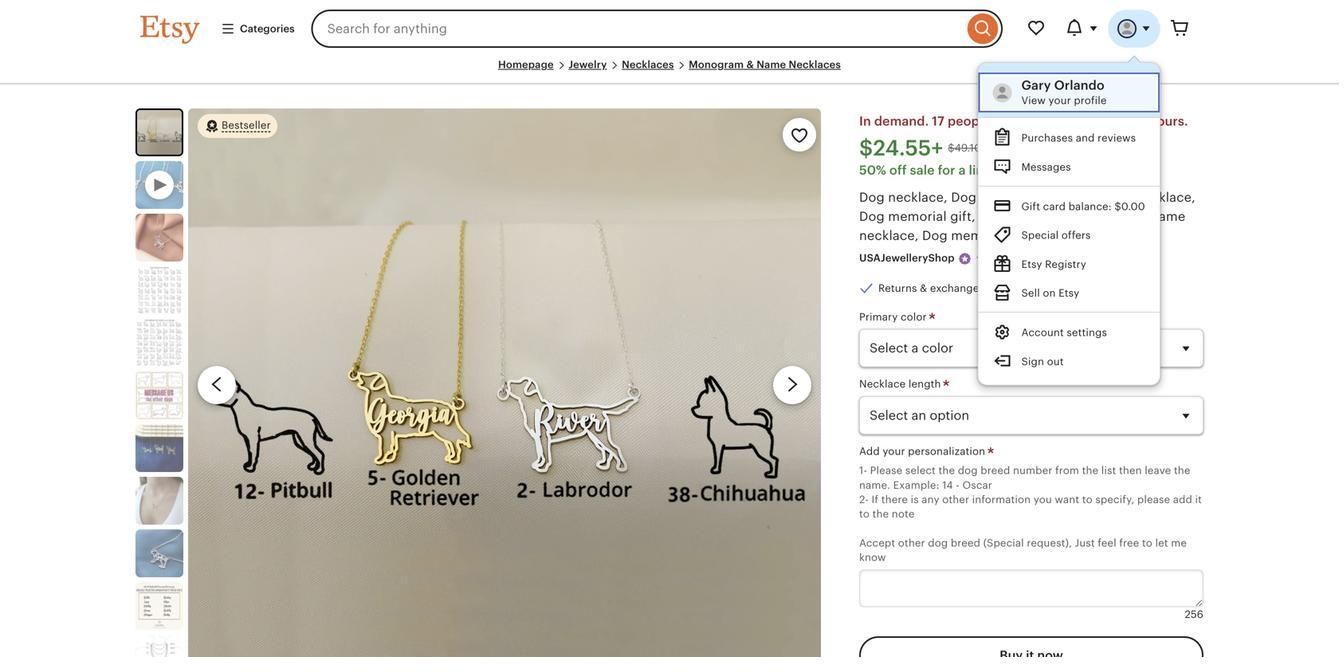 Task type: describe. For each thing, give the bounding box(es) containing it.
purchases and reviews link
[[979, 123, 1160, 152]]

categories
[[240, 23, 295, 35]]

messages link
[[979, 152, 1160, 181]]

1 vertical spatial memorial
[[952, 228, 1010, 243]]

exchanges
[[931, 282, 985, 294]]

and
[[1077, 132, 1096, 144]]

orlando
[[1055, 78, 1105, 93]]

2-
[[860, 494, 869, 506]]

purchases
[[1022, 132, 1074, 144]]

color
[[901, 311, 927, 323]]

gary
[[1022, 78, 1052, 93]]

$
[[1115, 200, 1122, 212]]

special offers
[[1022, 229, 1092, 241]]

0 horizontal spatial name
[[1014, 228, 1048, 243]]

view
[[1022, 95, 1046, 106]]

0 horizontal spatial necklace
[[981, 190, 1036, 204]]

please
[[871, 465, 903, 477]]

returns
[[879, 282, 918, 294]]

know
[[860, 552, 887, 564]]

necklace, right pet
[[1137, 190, 1196, 204]]

returns & exchanges accepted
[[879, 282, 1035, 294]]

to inside accept other dog breed (special request), just feel free to let me know
[[1143, 537, 1153, 549]]

dog necklace dog necklace for woman pet necklace dog image 9 image
[[136, 582, 183, 630]]

this
[[1042, 114, 1065, 129]]

homepage link
[[498, 59, 554, 71]]

necklace, up usajewelleryshop link
[[860, 228, 919, 243]]

your inside gary orlando view your profile
[[1049, 95, 1072, 106]]

please
[[1138, 494, 1171, 506]]

1 horizontal spatial name
[[1152, 209, 1186, 224]]

50% off sale for a limited time
[[860, 163, 1043, 177]]

1 vertical spatial necklace
[[1052, 228, 1107, 243]]

people
[[948, 114, 991, 129]]

1 necklaces from the left
[[622, 59, 674, 71]]

sell on etsy link
[[979, 278, 1160, 307]]

sell on etsy
[[1022, 287, 1080, 299]]

the left the list
[[1083, 465, 1099, 477]]

custom
[[980, 209, 1028, 224]]

it
[[1196, 494, 1203, 506]]

sale
[[911, 163, 935, 177]]

breed inside accept other dog breed (special request), just feel free to let me know
[[951, 537, 981, 549]]

messages
[[1022, 161, 1072, 173]]

0.00
[[1122, 200, 1146, 212]]

monogram & name necklaces
[[689, 59, 841, 71]]

gary orlando banner
[[112, 0, 1228, 386]]

gift
[[1022, 200, 1041, 212]]

want
[[1055, 494, 1080, 506]]

1 horizontal spatial dog name necklace for woman image
[[188, 109, 821, 657]]

dog necklace dog necklace for woman pet necklace dog image 2 image
[[136, 214, 183, 262]]

limited
[[969, 163, 1013, 177]]

dog inside "dog necklace, dog necklace for woman, pet necklace, dog memorial gift, custom dog necklace, dog name necklace, dog memorial name necklace"
[[1032, 209, 1056, 224]]

homepage
[[498, 59, 554, 71]]

gary orlando view your profile
[[1022, 78, 1108, 106]]

accept
[[860, 537, 896, 549]]

free
[[1120, 537, 1140, 549]]

leave
[[1145, 465, 1172, 477]]

breed inside 1- please select the dog breed number from the list then leave the name. example: 14 - oscar 2- if there is any other information you want to specify, please add it to the note
[[981, 465, 1011, 477]]

card
[[1044, 200, 1066, 212]]

14
[[943, 479, 954, 491]]

last
[[1106, 114, 1128, 129]]

primary
[[860, 311, 898, 323]]

in
[[1068, 114, 1080, 129]]

for inside "dog necklace, dog necklace for woman, pet necklace, dog memorial gift, custom dog necklace, dog name necklace, dog memorial name necklace"
[[1040, 190, 1057, 204]]

$49.10+
[[948, 142, 988, 154]]

account settings link
[[979, 317, 1160, 346]]

dog necklace, dog necklace for woman, pet necklace, dog memorial gift, custom dog necklace, dog name necklace, dog memorial name necklace
[[860, 190, 1196, 243]]

accept other dog breed (special request), just feel free to let me know
[[860, 537, 1188, 564]]

usajewelleryshop
[[860, 252, 955, 264]]

length
[[909, 378, 942, 390]]

is
[[911, 494, 919, 506]]

out
[[1048, 356, 1065, 368]]

name
[[757, 59, 787, 71]]

menu bar containing homepage
[[140, 57, 1199, 85]]

0 horizontal spatial dog name necklace for woman image
[[137, 110, 182, 155]]

$24.55+
[[860, 136, 944, 160]]

special
[[1022, 229, 1059, 241]]

special offers link
[[979, 220, 1160, 249]]

necklaces link
[[622, 59, 674, 71]]

accepted
[[988, 282, 1035, 294]]

let
[[1156, 537, 1169, 549]]

(special
[[984, 537, 1025, 549]]

jewelry link
[[569, 59, 607, 71]]

0 horizontal spatial to
[[860, 508, 870, 520]]

primary color
[[860, 311, 930, 323]]

from
[[1056, 465, 1080, 477]]

list
[[1102, 465, 1117, 477]]

0 horizontal spatial gary orlando's avatar image
[[993, 83, 1013, 102]]

specify,
[[1096, 494, 1135, 506]]

1-
[[860, 465, 868, 477]]

1 vertical spatial etsy
[[1059, 287, 1080, 299]]

categories button
[[209, 14, 307, 43]]

on
[[1044, 287, 1057, 299]]

dog necklace dog necklace for woman pet necklace dog image 10 image
[[136, 635, 183, 657]]

star_seller image
[[958, 251, 973, 266]]

dog necklace dog necklace for woman pet necklace dog image 6 image
[[136, 424, 183, 472]]

other inside 1- please select the dog breed number from the list then leave the name. example: 14 - oscar 2- if there is any other information you want to specify, please add it to the note
[[943, 494, 970, 506]]

account
[[1022, 327, 1065, 339]]



Task type: locate. For each thing, give the bounding box(es) containing it.
account settings
[[1022, 327, 1108, 339]]

to left let
[[1143, 537, 1153, 549]]

0 horizontal spatial your
[[883, 445, 906, 457]]

the right leave
[[1175, 465, 1191, 477]]

demand.
[[875, 114, 929, 129]]

50%
[[860, 163, 887, 177]]

0 horizontal spatial necklaces
[[622, 59, 674, 71]]

0 vertical spatial for
[[938, 163, 956, 177]]

0 horizontal spatial etsy
[[1022, 258, 1043, 270]]

other inside accept other dog breed (special request), just feel free to let me know
[[899, 537, 926, 549]]

0 vertical spatial gary orlando's avatar image
[[1118, 19, 1137, 38]]

for down 'messages'
[[1040, 190, 1057, 204]]

0 vertical spatial name
[[1152, 209, 1186, 224]]

etsy right 'on'
[[1059, 287, 1080, 299]]

&
[[747, 59, 754, 71], [920, 282, 928, 294]]

sign out
[[1022, 356, 1065, 368]]

gary orlando's avatar image up the view your profile element
[[1118, 19, 1137, 38]]

2 necklaces from the left
[[789, 59, 841, 71]]

1 vertical spatial other
[[899, 537, 926, 549]]

1 horizontal spatial necklaces
[[789, 59, 841, 71]]

1 horizontal spatial &
[[920, 282, 928, 294]]

memorial up usajewelleryshop link
[[889, 209, 947, 224]]

necklace down gift card balance: $ 0.00
[[1052, 228, 1107, 243]]

bestseller
[[222, 119, 271, 131]]

& inside menu bar
[[747, 59, 754, 71]]

registry
[[1046, 258, 1087, 270]]

necklace
[[860, 378, 906, 390]]

gary orlando's avatar image up "bought" at the right top of the page
[[993, 83, 1013, 102]]

1 vertical spatial to
[[860, 508, 870, 520]]

to down "2-"
[[860, 508, 870, 520]]

add
[[860, 445, 880, 457]]

sign out link
[[979, 346, 1160, 375]]

necklace, down sale
[[889, 190, 948, 204]]

gift card balance: $ 0.00
[[1022, 200, 1146, 212]]

request),
[[1027, 537, 1073, 549]]

dog up oscar
[[958, 465, 978, 477]]

offers
[[1062, 229, 1092, 241]]

dog name necklace for woman image
[[188, 109, 821, 657], [137, 110, 182, 155]]

sell
[[1022, 287, 1041, 299]]

your up this
[[1049, 95, 1072, 106]]

2 vertical spatial to
[[1143, 537, 1153, 549]]

dog necklace dog necklace for woman pet necklace dog image 3 image
[[136, 267, 183, 314]]

0 horizontal spatial &
[[747, 59, 754, 71]]

breed
[[981, 465, 1011, 477], [951, 537, 981, 549]]

profile
[[1075, 95, 1108, 106]]

2 horizontal spatial dog
[[1032, 209, 1056, 224]]

reviews
[[1098, 132, 1137, 144]]

0 vertical spatial your
[[1049, 95, 1072, 106]]

your up please
[[883, 445, 906, 457]]

1 horizontal spatial other
[[943, 494, 970, 506]]

necklace, down woman,
[[1060, 209, 1119, 224]]

the up and
[[1083, 114, 1103, 129]]

Search for anything text field
[[312, 10, 964, 48]]

pet
[[1113, 190, 1133, 204]]

dog necklace dog necklace for woman pet necklace dog image 5 image
[[136, 372, 183, 420]]

usajewelleryshop link
[[860, 252, 955, 264]]

& left name
[[747, 59, 754, 71]]

view your profile element
[[1022, 77, 1146, 93]]

a
[[959, 163, 966, 177]]

to
[[1083, 494, 1093, 506], [860, 508, 870, 520], [1143, 537, 1153, 549]]

dog inside 1- please select the dog breed number from the list then leave the name. example: 14 - oscar 2- if there is any other information you want to specify, please add it to the note
[[958, 465, 978, 477]]

1 vertical spatial name
[[1014, 228, 1048, 243]]

24
[[1131, 114, 1147, 129]]

monogram
[[689, 59, 744, 71]]

information
[[973, 494, 1031, 506]]

& for monogram
[[747, 59, 754, 71]]

1 vertical spatial your
[[883, 445, 906, 457]]

2 vertical spatial dog
[[929, 537, 948, 549]]

feel
[[1098, 537, 1117, 549]]

hours.
[[1150, 114, 1189, 129]]

breed up oscar
[[981, 465, 1011, 477]]

for left the a
[[938, 163, 956, 177]]

dog down any
[[929, 537, 948, 549]]

woman,
[[1061, 190, 1110, 204]]

0 vertical spatial &
[[747, 59, 754, 71]]

sign
[[1022, 356, 1045, 368]]

dog inside accept other dog breed (special request), just feel free to let me know
[[929, 537, 948, 549]]

0 vertical spatial necklace
[[981, 190, 1036, 204]]

1 horizontal spatial necklace
[[1052, 228, 1107, 243]]

other down note
[[899, 537, 926, 549]]

settings
[[1068, 327, 1108, 339]]

1 vertical spatial gary orlando's avatar image
[[993, 83, 1013, 102]]

gary orlando's avatar image
[[1118, 19, 1137, 38], [993, 83, 1013, 102]]

to right want on the bottom right
[[1083, 494, 1093, 506]]

necklaces right name
[[789, 59, 841, 71]]

name right 0.00
[[1152, 209, 1186, 224]]

dog up special in the top of the page
[[1032, 209, 1056, 224]]

in
[[860, 114, 872, 129]]

necklace up custom
[[981, 190, 1036, 204]]

note
[[892, 508, 915, 520]]

bought
[[994, 114, 1039, 129]]

then
[[1120, 465, 1143, 477]]

off
[[890, 163, 907, 177]]

0 horizontal spatial dog
[[929, 537, 948, 549]]

17
[[933, 114, 945, 129]]

the down if
[[873, 508, 889, 520]]

0 vertical spatial dog
[[1032, 209, 1056, 224]]

just
[[1076, 537, 1096, 549]]

the up the 14
[[939, 465, 956, 477]]

0 vertical spatial to
[[1083, 494, 1093, 506]]

Add your personalization text field
[[860, 570, 1204, 607]]

1 horizontal spatial dog
[[958, 465, 978, 477]]

0 horizontal spatial for
[[938, 163, 956, 177]]

2 horizontal spatial to
[[1143, 537, 1153, 549]]

dog
[[860, 190, 885, 204], [952, 190, 977, 204], [860, 209, 885, 224], [1123, 209, 1148, 224], [923, 228, 948, 243]]

other down -
[[943, 494, 970, 506]]

1 vertical spatial for
[[1040, 190, 1057, 204]]

name down gift
[[1014, 228, 1048, 243]]

None search field
[[312, 10, 1003, 48]]

1 vertical spatial &
[[920, 282, 928, 294]]

1 horizontal spatial gary orlando's avatar image
[[1118, 19, 1137, 38]]

me
[[1172, 537, 1188, 549]]

you
[[1034, 494, 1053, 506]]

1- please select the dog breed number from the list then leave the name. example: 14 - oscar 2- if there is any other information you want to specify, please add it to the note
[[860, 465, 1203, 520]]

there
[[882, 494, 908, 506]]

bestseller button
[[198, 113, 277, 139]]

etsy up sell
[[1022, 258, 1043, 270]]

monogram & name necklaces link
[[689, 59, 841, 71]]

0 vertical spatial other
[[943, 494, 970, 506]]

0 vertical spatial breed
[[981, 465, 1011, 477]]

necklace length
[[860, 378, 944, 390]]

1 vertical spatial dog
[[958, 465, 978, 477]]

1 horizontal spatial to
[[1083, 494, 1093, 506]]

1 horizontal spatial your
[[1049, 95, 1072, 106]]

$24.55+ $49.10+
[[860, 136, 988, 160]]

necklaces down search for anything text box
[[622, 59, 674, 71]]

jewelry
[[569, 59, 607, 71]]

personalization
[[909, 445, 986, 457]]

dog necklace dog necklace for woman pet necklace dog image 8 image
[[136, 530, 183, 578]]

menu bar
[[140, 57, 1199, 85]]

memorial
[[889, 209, 947, 224], [952, 228, 1010, 243]]

memorial down gift,
[[952, 228, 1010, 243]]

your
[[1049, 95, 1072, 106], [883, 445, 906, 457]]

in demand. 17 people bought this in the last 24 hours.
[[860, 114, 1189, 129]]

breed left the (special
[[951, 537, 981, 549]]

0 horizontal spatial other
[[899, 537, 926, 549]]

dog necklace dog necklace for woman pet necklace dog image 4 image
[[136, 319, 183, 367]]

0 vertical spatial etsy
[[1022, 258, 1043, 270]]

1 horizontal spatial memorial
[[952, 228, 1010, 243]]

select
[[906, 465, 936, 477]]

1 vertical spatial breed
[[951, 537, 981, 549]]

1 horizontal spatial etsy
[[1059, 287, 1080, 299]]

gift,
[[951, 209, 976, 224]]

balance:
[[1069, 200, 1113, 212]]

none search field inside gary orlando banner
[[312, 10, 1003, 48]]

add your personalization
[[860, 445, 989, 457]]

example:
[[894, 479, 940, 491]]

& for returns
[[920, 282, 928, 294]]

0 vertical spatial memorial
[[889, 209, 947, 224]]

name.
[[860, 479, 891, 491]]

dog necklace dog necklace for woman pet necklace dog image 7 image
[[136, 477, 183, 525]]

1 horizontal spatial for
[[1040, 190, 1057, 204]]

time
[[1016, 163, 1043, 177]]

dog
[[1032, 209, 1056, 224], [958, 465, 978, 477], [929, 537, 948, 549]]

etsy registry link
[[979, 249, 1160, 278]]

etsy
[[1022, 258, 1043, 270], [1059, 287, 1080, 299]]

other
[[943, 494, 970, 506], [899, 537, 926, 549]]

0 horizontal spatial memorial
[[889, 209, 947, 224]]

& right returns
[[920, 282, 928, 294]]



Task type: vqa. For each thing, say whether or not it's contained in the screenshot.
HOMEPAGE LINK
yes



